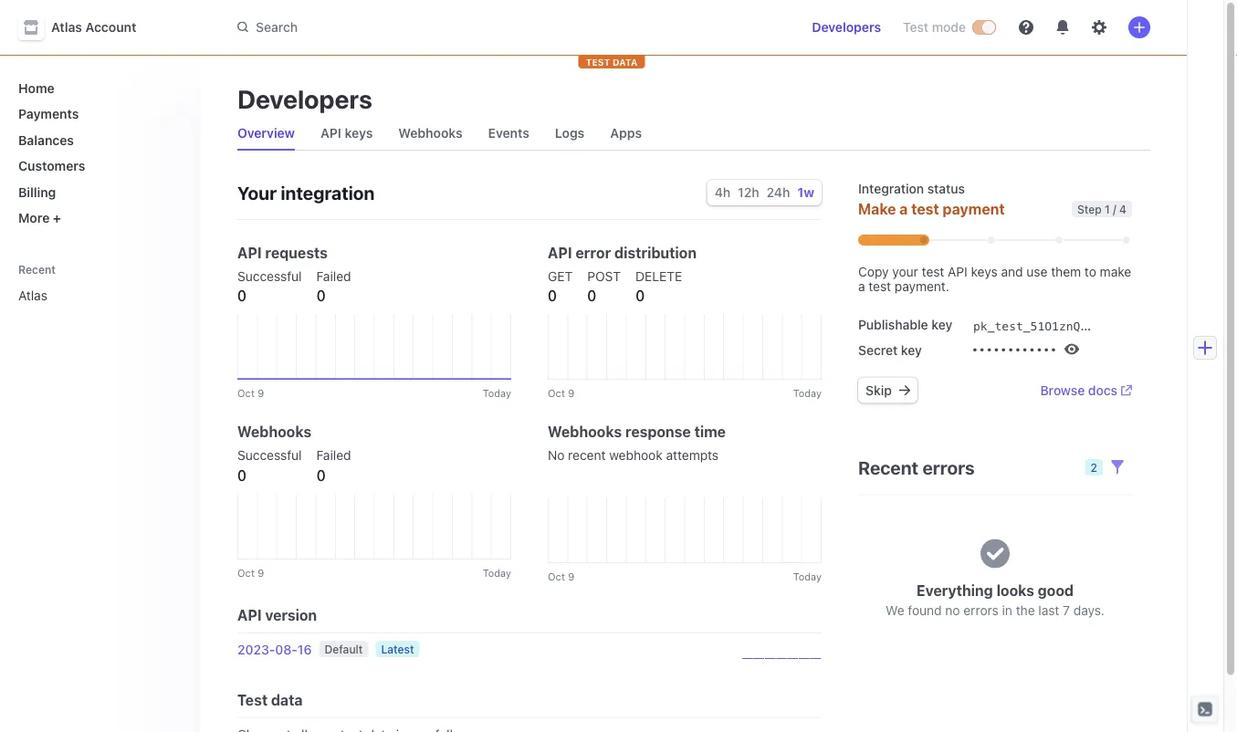 Task type: vqa. For each thing, say whether or not it's contained in the screenshot.
12h in the right top of the page
yes



Task type: locate. For each thing, give the bounding box(es) containing it.
apps
[[611, 126, 642, 141]]

0 button down api requests
[[238, 285, 247, 307]]

webhooks for webhooks link
[[399, 126, 463, 141]]

1 0 button from the left
[[238, 285, 247, 307]]

oct 9 for api error distribution
[[548, 387, 575, 399]]

copy
[[859, 264, 889, 279]]

your
[[238, 182, 277, 203]]

more +
[[18, 211, 61, 226]]

1 vertical spatial successful
[[238, 448, 302, 463]]

overview link
[[230, 121, 302, 146]]

everything
[[917, 582, 994, 599]]

a down integration status
[[900, 201, 908, 218]]

0 inside delete 0
[[636, 287, 645, 305]]

api left 'requests'
[[238, 244, 262, 262]]

api inside 'link'
[[321, 126, 342, 141]]

skip
[[866, 383, 892, 398]]

1 horizontal spatial webhooks
[[399, 126, 463, 141]]

3 0 button from the left
[[548, 285, 557, 307]]

0 vertical spatial errors
[[923, 457, 975, 479]]

home link
[[11, 73, 186, 103]]

test right your in the right of the page
[[922, 264, 945, 279]]

4h button
[[715, 185, 731, 200]]

2 failed from the top
[[317, 448, 351, 463]]

1 vertical spatial key
[[902, 343, 923, 358]]

oct 9
[[238, 387, 264, 399], [548, 387, 575, 399], [238, 567, 264, 579], [548, 571, 575, 583]]

test for api
[[922, 264, 945, 279]]

0 horizontal spatial test
[[238, 692, 268, 709]]

home
[[18, 80, 55, 95]]

publishable
[[859, 317, 929, 333]]

1 horizontal spatial key
[[932, 317, 953, 333]]

webhook
[[610, 448, 663, 463]]

2 horizontal spatial webhooks
[[548, 423, 622, 441]]

1 vertical spatial keys
[[972, 264, 998, 279]]

we
[[886, 603, 905, 618]]

0 button down post
[[588, 285, 597, 307]]

1 horizontal spatial developers
[[812, 20, 882, 35]]

a left your in the right of the page
[[859, 279, 866, 294]]

api up get
[[548, 244, 573, 262]]

search
[[256, 19, 298, 34]]

08-
[[275, 643, 298, 658]]

a inside copy your test api keys and use them to make a test payment.
[[859, 279, 866, 294]]

atlas account button
[[18, 15, 155, 40]]

atlas inside "button"
[[51, 20, 82, 35]]

get
[[548, 269, 573, 284]]

api requests
[[238, 244, 328, 262]]

time
[[695, 423, 726, 441]]

0 vertical spatial atlas
[[51, 20, 82, 35]]

atlas for atlas
[[18, 288, 47, 303]]

4 0 button from the left
[[588, 285, 597, 307]]

0 button down get
[[548, 285, 557, 307]]

0 button for get 0
[[548, 285, 557, 307]]

pk_test_51o1znqingjxucx1cxxdp41tej4hb button
[[972, 315, 1238, 338]]

1
[[1105, 203, 1111, 216]]

recent down more +
[[18, 263, 56, 276]]

0 button for failed 0
[[317, 285, 326, 307]]

0 vertical spatial successful 0
[[238, 269, 302, 305]]

api right your in the right of the page
[[948, 264, 968, 279]]

0 horizontal spatial keys
[[345, 126, 373, 141]]

tab list
[[230, 117, 1151, 151]]

test data
[[238, 692, 303, 709]]

api version
[[238, 607, 317, 624]]

0 button down "delete"
[[636, 285, 645, 307]]

0 vertical spatial developers
[[812, 20, 882, 35]]

apps link
[[603, 121, 650, 146]]

today for error
[[794, 387, 822, 399]]

0 button down 'requests'
[[317, 285, 326, 307]]

0 vertical spatial failed 0
[[317, 269, 351, 305]]

atlas down more
[[18, 288, 47, 303]]

account
[[85, 20, 136, 35]]

1 vertical spatial failed 0
[[317, 448, 351, 485]]

oct
[[238, 387, 255, 399], [548, 387, 565, 399], [238, 567, 255, 579], [548, 571, 565, 583]]

0 horizontal spatial recent
[[18, 263, 56, 276]]

customers
[[18, 159, 85, 174]]

keys
[[345, 126, 373, 141], [972, 264, 998, 279]]

atlas for atlas account
[[51, 20, 82, 35]]

delete 0
[[636, 269, 683, 305]]

0 horizontal spatial a
[[859, 279, 866, 294]]

0 horizontal spatial atlas
[[18, 288, 47, 303]]

1 vertical spatial failed
[[317, 448, 351, 463]]

figure
[[238, 314, 512, 380], [238, 314, 512, 380]]

oct 9 for webhooks
[[238, 567, 264, 579]]

1 failed from the top
[[317, 269, 351, 284]]

1 successful 0 from the top
[[238, 269, 302, 305]]

developers up overview
[[238, 84, 373, 114]]

data
[[271, 692, 303, 709]]

test
[[904, 20, 929, 35], [238, 692, 268, 709]]

1 horizontal spatial test
[[904, 20, 929, 35]]

keys inside copy your test api keys and use them to make a test payment.
[[972, 264, 998, 279]]

api for api version
[[238, 607, 262, 624]]

key
[[932, 317, 953, 333], [902, 343, 923, 358]]

Search search field
[[227, 11, 742, 44]]

overview
[[238, 126, 295, 141]]

0 vertical spatial keys
[[345, 126, 373, 141]]

24h
[[767, 185, 791, 200]]

api for api error distribution
[[548, 244, 573, 262]]

1 vertical spatial developers
[[238, 84, 373, 114]]

secret key
[[859, 343, 923, 358]]

payments link
[[11, 99, 186, 129]]

0 inside get 0
[[548, 287, 557, 305]]

1 horizontal spatial keys
[[972, 264, 998, 279]]

payments
[[18, 106, 79, 122]]

today
[[483, 387, 512, 399], [794, 387, 822, 399], [483, 567, 512, 579], [794, 571, 822, 583]]

latest
[[381, 643, 414, 656]]

1 vertical spatial test
[[238, 692, 268, 709]]

api up 2023-
[[238, 607, 262, 624]]

webhooks
[[399, 126, 463, 141], [238, 423, 312, 441], [548, 423, 622, 441]]

failed 0
[[317, 269, 351, 305], [317, 448, 351, 485]]

recent down skip button at the bottom of the page
[[859, 457, 919, 479]]

0 vertical spatial a
[[900, 201, 908, 218]]

browse docs
[[1041, 383, 1118, 398]]

api keys
[[321, 126, 373, 141]]

atlas
[[51, 20, 82, 35], [18, 288, 47, 303]]

0 horizontal spatial key
[[902, 343, 923, 358]]

help image
[[1020, 20, 1034, 35]]

to
[[1085, 264, 1097, 279]]

1 failed 0 from the top
[[317, 269, 351, 305]]

api up integration
[[321, 126, 342, 141]]

1 horizontal spatial a
[[900, 201, 908, 218]]

keys inside 'link'
[[345, 126, 373, 141]]

0 button for successful 0
[[238, 285, 247, 307]]

1 vertical spatial successful 0
[[238, 448, 302, 485]]

0 vertical spatial failed
[[317, 269, 351, 284]]

developers left test mode
[[812, 20, 882, 35]]

0 vertical spatial recent
[[18, 263, 56, 276]]

api inside copy your test api keys and use them to make a test payment.
[[948, 264, 968, 279]]

found
[[908, 603, 943, 618]]

today for requests
[[483, 387, 512, 399]]

0 vertical spatial test
[[904, 20, 929, 35]]

atlas inside recent navigation links element
[[18, 288, 47, 303]]

1 vertical spatial recent
[[859, 457, 919, 479]]

key down payment.
[[932, 317, 953, 333]]

1 horizontal spatial recent
[[859, 457, 919, 479]]

make
[[1101, 264, 1132, 279]]

1 horizontal spatial atlas
[[51, 20, 82, 35]]

9 for webhooks
[[258, 567, 264, 579]]

0 inside the post 0
[[588, 287, 597, 305]]

test left mode
[[904, 20, 929, 35]]

4
[[1120, 203, 1127, 216]]

recent for recent errors
[[859, 457, 919, 479]]

test for payment
[[912, 201, 940, 218]]

attempts
[[667, 448, 719, 463]]

oct 9 for webhooks response time
[[548, 571, 575, 583]]

test left 'data'
[[238, 692, 268, 709]]

1w button
[[798, 185, 815, 200]]

keys up integration
[[345, 126, 373, 141]]

5 0 button from the left
[[636, 285, 645, 307]]

24h button
[[767, 185, 791, 200]]

recent
[[18, 263, 56, 276], [859, 457, 919, 479]]

4h
[[715, 185, 731, 200]]

9 for api requests
[[258, 387, 264, 399]]

them
[[1052, 264, 1082, 279]]

test down integration status
[[912, 201, 940, 218]]

oct for api error distribution
[[548, 387, 565, 399]]

0 vertical spatial successful
[[238, 269, 302, 284]]

keys left and
[[972, 264, 998, 279]]

oct for webhooks response time
[[548, 571, 565, 583]]

1 vertical spatial errors
[[964, 603, 999, 618]]

developers
[[812, 20, 882, 35], [238, 84, 373, 114]]

key down publishable key
[[902, 343, 923, 358]]

0
[[238, 287, 247, 305], [317, 287, 326, 305], [548, 287, 557, 305], [588, 287, 597, 305], [636, 287, 645, 305], [238, 467, 247, 485], [317, 467, 326, 485]]

1 vertical spatial a
[[859, 279, 866, 294]]

webhooks inside tab list
[[399, 126, 463, 141]]

2
[[1091, 461, 1098, 474]]

••••••••••••
[[972, 344, 1058, 357]]

and
[[1002, 264, 1024, 279]]

Search text field
[[227, 11, 742, 44]]

2 0 button from the left
[[317, 285, 326, 307]]

1 vertical spatial atlas
[[18, 288, 47, 303]]

api for api requests
[[238, 244, 262, 262]]

browse docs link
[[1041, 381, 1133, 400]]

version
[[265, 607, 317, 624]]

atlas left account
[[51, 20, 82, 35]]

0 vertical spatial key
[[932, 317, 953, 333]]

0 button for delete 0
[[636, 285, 645, 307]]

9 for api error distribution
[[568, 387, 575, 399]]

in
[[1003, 603, 1013, 618]]

everything looks good we found no errors in the last 7 days.
[[886, 582, 1105, 618]]

secret
[[859, 343, 898, 358]]



Task type: describe. For each thing, give the bounding box(es) containing it.
good
[[1039, 582, 1074, 599]]

response
[[626, 423, 691, 441]]

2023-
[[238, 643, 275, 658]]

logs
[[555, 126, 585, 141]]

0 horizontal spatial webhooks
[[238, 423, 312, 441]]

+
[[53, 211, 61, 226]]

test
[[586, 57, 611, 67]]

webhooks for webhooks response time
[[548, 423, 622, 441]]

12h button
[[738, 185, 760, 200]]

16
[[298, 643, 312, 658]]

payment.
[[895, 279, 950, 294]]

test for test data
[[238, 692, 268, 709]]

balances
[[18, 132, 74, 148]]

today for response
[[794, 571, 822, 583]]

integration
[[859, 181, 925, 196]]

billing link
[[11, 177, 186, 207]]

customers link
[[11, 151, 186, 181]]

key for secret key
[[902, 343, 923, 358]]

integration status
[[859, 181, 966, 196]]

looks
[[997, 582, 1035, 599]]

mode
[[933, 20, 967, 35]]

svg image
[[900, 385, 911, 396]]

oct for api requests
[[238, 387, 255, 399]]

atlas account
[[51, 20, 136, 35]]

2023-08-16
[[238, 643, 312, 658]]

default
[[325, 643, 363, 656]]

developers link
[[805, 13, 889, 42]]

make
[[859, 201, 897, 218]]

•••••••••••• button
[[965, 334, 1080, 360]]

skip button
[[859, 378, 918, 403]]

balances link
[[11, 125, 186, 155]]

test left your in the right of the page
[[869, 279, 892, 294]]

4h 12h 24h 1w
[[715, 185, 815, 200]]

more
[[18, 211, 50, 226]]

events
[[488, 126, 530, 141]]

1w
[[798, 185, 815, 200]]

test for test mode
[[904, 20, 929, 35]]

atlas link
[[11, 281, 161, 311]]

last
[[1039, 603, 1060, 618]]

post
[[588, 269, 621, 284]]

core navigation links element
[[11, 73, 186, 233]]

data
[[613, 57, 638, 67]]

recent for recent
[[18, 263, 56, 276]]

integration
[[281, 182, 375, 203]]

7
[[1064, 603, 1071, 618]]

2 failed 0 from the top
[[317, 448, 351, 485]]

your integration
[[238, 182, 375, 203]]

logs link
[[548, 121, 592, 146]]

api for api keys
[[321, 126, 342, 141]]

recent navigation links element
[[0, 262, 201, 311]]

step
[[1078, 203, 1102, 216]]

webhooks link
[[391, 121, 470, 146]]

test data
[[586, 57, 638, 67]]

test mode
[[904, 20, 967, 35]]

webhooks response time
[[548, 423, 726, 441]]

api error distribution
[[548, 244, 697, 262]]

api keys link
[[313, 121, 380, 146]]

docs
[[1089, 383, 1118, 398]]

status
[[928, 181, 966, 196]]

key for publishable key
[[932, 317, 953, 333]]

1 successful from the top
[[238, 269, 302, 284]]

12h
[[738, 185, 760, 200]]

requests
[[265, 244, 328, 262]]

oct 9 for api requests
[[238, 387, 264, 399]]

pk_test_51o1znqingjxucx1cxxdp41tej4hb
[[974, 320, 1238, 333]]

distribution
[[615, 244, 697, 262]]

days.
[[1074, 603, 1105, 618]]

errors inside everything looks good we found no errors in the last 7 days.
[[964, 603, 999, 618]]

9 for webhooks response time
[[568, 571, 575, 583]]

no
[[946, 603, 961, 618]]

2 successful from the top
[[238, 448, 302, 463]]

0 horizontal spatial developers
[[238, 84, 373, 114]]

2 successful 0 from the top
[[238, 448, 302, 485]]

recent
[[568, 448, 606, 463]]

payment
[[943, 201, 1006, 218]]

post 0
[[588, 269, 621, 305]]

get 0
[[548, 269, 573, 305]]

error
[[576, 244, 611, 262]]

events link
[[481, 121, 537, 146]]

no recent webhook attempts
[[548, 448, 719, 463]]

oct for webhooks
[[238, 567, 255, 579]]

settings image
[[1093, 20, 1107, 35]]

step 1 / 4
[[1078, 203, 1127, 216]]

2023-08-16 link
[[238, 641, 312, 660]]

tab list containing overview
[[230, 117, 1151, 151]]

delete
[[636, 269, 683, 284]]

make a test payment
[[859, 201, 1006, 218]]

the
[[1017, 603, 1036, 618]]

browse
[[1041, 383, 1086, 398]]

publishable key
[[859, 317, 953, 333]]

no
[[548, 448, 565, 463]]

0 button for post 0
[[588, 285, 597, 307]]



